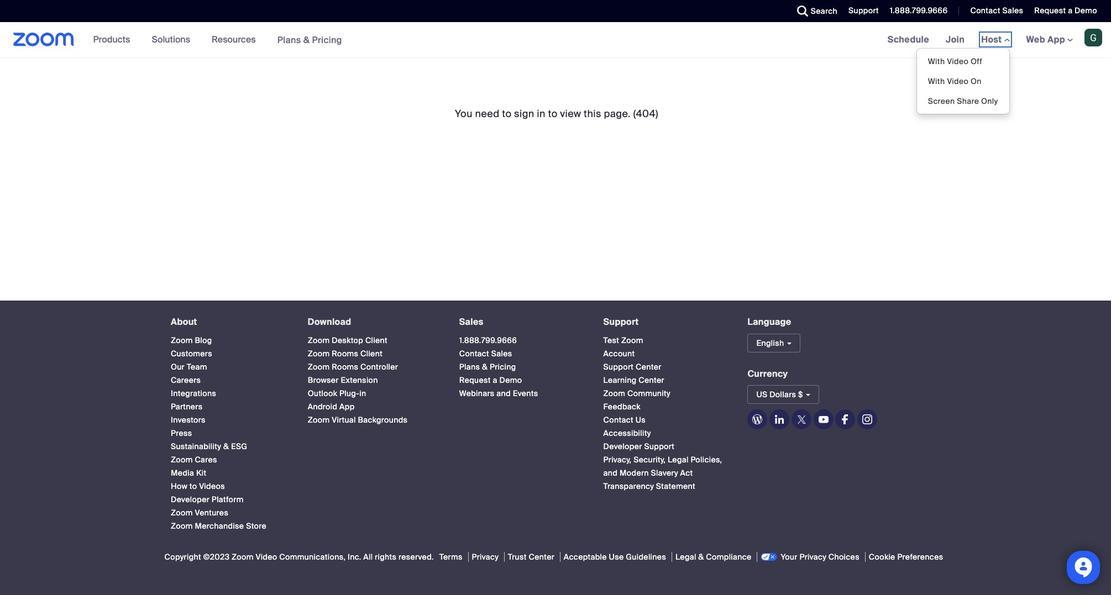 Task type: vqa. For each thing, say whether or not it's contained in the screenshot.
RIGHT icon
no



Task type: locate. For each thing, give the bounding box(es) containing it.
1 vertical spatial contact
[[459, 349, 489, 359]]

partners
[[171, 402, 203, 412]]

preferences
[[897, 552, 943, 562]]

test
[[603, 335, 619, 345]]

1 horizontal spatial privacy
[[800, 552, 826, 562]]

& inside zoom blog customers our team careers integrations partners investors press sustainability & esg zoom cares media kit how to videos developer platform zoom ventures zoom merchandise store
[[223, 441, 229, 451]]

1 horizontal spatial request
[[1034, 6, 1066, 15]]

zoom cares link
[[171, 455, 217, 465]]

integrations link
[[171, 388, 216, 398]]

you need to sign in to view this page. (404)
[[455, 107, 658, 121]]

events
[[513, 388, 538, 398]]

transparency
[[603, 481, 654, 491]]

0 vertical spatial sales
[[1002, 6, 1023, 15]]

and down privacy,
[[603, 468, 618, 478]]

and inside 1.888.799.9666 contact sales plans & pricing request a demo webinars and events
[[497, 388, 511, 398]]

video left on on the right top of page
[[947, 76, 969, 86]]

inc.
[[348, 552, 361, 562]]

1 vertical spatial rooms
[[332, 362, 358, 372]]

zoom desktop client link
[[308, 335, 387, 345]]

0 vertical spatial rooms
[[332, 349, 358, 359]]

legal right guidelines
[[675, 552, 696, 562]]

sales up host dropdown button at the right top of the page
[[1002, 6, 1023, 15]]

center up 'learning center' link
[[636, 362, 662, 372]]

to down media kit link
[[190, 481, 197, 491]]

test zoom link
[[603, 335, 643, 345]]

1 with from the top
[[928, 56, 945, 66]]

1 vertical spatial video
[[947, 76, 969, 86]]

0 horizontal spatial to
[[190, 481, 197, 491]]

0 horizontal spatial a
[[493, 375, 497, 385]]

partners link
[[171, 402, 203, 412]]

zoom rooms controller link
[[308, 362, 398, 372]]

1 vertical spatial a
[[493, 375, 497, 385]]

search
[[811, 6, 838, 16]]

1 vertical spatial 1.888.799.9666
[[459, 335, 517, 345]]

contact
[[970, 6, 1000, 15], [459, 349, 489, 359], [603, 415, 633, 425]]

desktop
[[332, 335, 363, 345]]

1 horizontal spatial plans
[[459, 362, 480, 372]]

center up community
[[639, 375, 664, 385]]

feedback
[[603, 402, 641, 412]]

terms
[[439, 552, 463, 562]]

2 vertical spatial contact
[[603, 415, 633, 425]]

plans
[[277, 34, 301, 46], [459, 362, 480, 372]]

0 vertical spatial a
[[1068, 6, 1073, 15]]

banner
[[0, 22, 1111, 114]]

our
[[171, 362, 185, 372]]

1 vertical spatial in
[[359, 388, 366, 398]]

0 vertical spatial contact
[[970, 6, 1000, 15]]

video left off
[[947, 56, 969, 66]]

2 horizontal spatial contact
[[970, 6, 1000, 15]]

plans inside 1.888.799.9666 contact sales plans & pricing request a demo webinars and events
[[459, 362, 480, 372]]

reserved.
[[399, 552, 434, 562]]

1.888.799.9666 button
[[882, 0, 950, 22], [890, 6, 948, 15]]

support right search
[[849, 6, 879, 15]]

sales down the 1.888.799.9666 link at bottom left
[[491, 349, 512, 359]]

pricing inside product information navigation
[[312, 34, 342, 46]]

0 horizontal spatial and
[[497, 388, 511, 398]]

0 vertical spatial with
[[928, 56, 945, 66]]

0 vertical spatial legal
[[668, 455, 689, 465]]

contact down the 1.888.799.9666 link at bottom left
[[459, 349, 489, 359]]

2 vertical spatial video
[[256, 552, 277, 562]]

plans up webinars
[[459, 362, 480, 372]]

1 vertical spatial plans
[[459, 362, 480, 372]]

developer down how to videos link
[[171, 495, 210, 504]]

integrations
[[171, 388, 216, 398]]

sign
[[514, 107, 534, 121]]

with
[[928, 56, 945, 66], [928, 76, 945, 86]]

in inside zoom desktop client zoom rooms client zoom rooms controller browser extension outlook plug-in android app zoom virtual backgrounds
[[359, 388, 366, 398]]

1 vertical spatial legal
[[675, 552, 696, 562]]

with inside 'link'
[[928, 76, 945, 86]]

request up web app dropdown button
[[1034, 6, 1066, 15]]

virtual
[[332, 415, 356, 425]]

download
[[308, 316, 351, 328]]

1 vertical spatial with
[[928, 76, 945, 86]]

0 vertical spatial video
[[947, 56, 969, 66]]

demo up webinars and events link
[[499, 375, 522, 385]]

zoom virtual backgrounds link
[[308, 415, 408, 425]]

0 vertical spatial 1.888.799.9666
[[890, 6, 948, 15]]

1 vertical spatial developer
[[171, 495, 210, 504]]

a up webinars and events link
[[493, 375, 497, 385]]

request inside 1.888.799.9666 contact sales plans & pricing request a demo webinars and events
[[459, 375, 491, 385]]

2 horizontal spatial to
[[548, 107, 558, 121]]

privacy right your
[[800, 552, 826, 562]]

with up with video on
[[928, 56, 945, 66]]

accessibility
[[603, 428, 651, 438]]

1 vertical spatial and
[[603, 468, 618, 478]]

video down 'store'
[[256, 552, 277, 562]]

trust center link
[[504, 552, 558, 562]]

download link
[[308, 316, 351, 328]]

and left events
[[497, 388, 511, 398]]

0 vertical spatial developer
[[603, 441, 642, 451]]

0 horizontal spatial pricing
[[312, 34, 342, 46]]

developer down accessibility
[[603, 441, 642, 451]]

plans right resources dropdown button
[[277, 34, 301, 46]]

1.888.799.9666 up schedule
[[890, 6, 948, 15]]

2 with from the top
[[928, 76, 945, 86]]

video for on
[[947, 76, 969, 86]]

1 horizontal spatial in
[[537, 107, 545, 121]]

request a demo link
[[1026, 0, 1111, 22], [1034, 6, 1097, 15], [459, 375, 522, 385]]

0 horizontal spatial demo
[[499, 375, 522, 385]]

0 horizontal spatial contact
[[459, 349, 489, 359]]

support up "test zoom" link
[[603, 316, 639, 328]]

1 vertical spatial center
[[639, 375, 664, 385]]

a inside 1.888.799.9666 contact sales plans & pricing request a demo webinars and events
[[493, 375, 497, 385]]

developer
[[603, 441, 642, 451], [171, 495, 210, 504]]

trust center
[[508, 552, 554, 562]]

sales up the 1.888.799.9666 link at bottom left
[[459, 316, 484, 328]]

1 vertical spatial demo
[[499, 375, 522, 385]]

contact inside 1.888.799.9666 contact sales plans & pricing request a demo webinars and events
[[459, 349, 489, 359]]

0 horizontal spatial app
[[339, 402, 355, 412]]

plans inside product information navigation
[[277, 34, 301, 46]]

cares
[[195, 455, 217, 465]]

1 horizontal spatial 1.888.799.9666
[[890, 6, 948, 15]]

1 horizontal spatial developer
[[603, 441, 642, 451]]

&
[[303, 34, 310, 46], [482, 362, 488, 372], [223, 441, 229, 451], [698, 552, 704, 562]]

community
[[627, 388, 670, 398]]

2 rooms from the top
[[332, 362, 358, 372]]

careers link
[[171, 375, 201, 385]]

0 horizontal spatial developer
[[171, 495, 210, 504]]

learning
[[603, 375, 637, 385]]

in right sign
[[537, 107, 545, 121]]

1 horizontal spatial to
[[502, 107, 512, 121]]

cookie
[[869, 552, 895, 562]]

currency
[[748, 368, 788, 380]]

2 vertical spatial sales
[[491, 349, 512, 359]]

1.888.799.9666 inside 1.888.799.9666 contact sales plans & pricing request a demo webinars and events
[[459, 335, 517, 345]]

web app
[[1026, 34, 1065, 45]]

communications,
[[279, 552, 346, 562]]

1 horizontal spatial and
[[603, 468, 618, 478]]

0 horizontal spatial 1.888.799.9666
[[459, 335, 517, 345]]

0 vertical spatial pricing
[[312, 34, 342, 46]]

1 horizontal spatial pricing
[[490, 362, 516, 372]]

policies,
[[691, 455, 722, 465]]

language
[[748, 316, 791, 328]]

a
[[1068, 6, 1073, 15], [493, 375, 497, 385]]

0 horizontal spatial request
[[459, 375, 491, 385]]

demo up 'profile picture'
[[1075, 6, 1097, 15]]

page.
[[604, 107, 631, 121]]

to left view
[[548, 107, 558, 121]]

developer platform link
[[171, 495, 244, 504]]

in down 'extension' in the left bottom of the page
[[359, 388, 366, 398]]

sustainability
[[171, 441, 221, 451]]

zoom merchandise store link
[[171, 521, 266, 531]]

screen share only
[[928, 96, 998, 106]]

rooms down desktop
[[332, 349, 358, 359]]

act
[[680, 468, 693, 478]]

to
[[502, 107, 512, 121], [548, 107, 558, 121], [190, 481, 197, 491]]

legal inside test zoom account support center learning center zoom community feedback contact us accessibility developer support privacy, security, legal policies, and modern slavery act transparency statement
[[668, 455, 689, 465]]

1 vertical spatial request
[[459, 375, 491, 385]]

only
[[981, 96, 998, 106]]

resources
[[212, 34, 256, 45]]

app down plug-
[[339, 402, 355, 412]]

0 horizontal spatial in
[[359, 388, 366, 398]]

webinars and events link
[[459, 388, 538, 398]]

with up 'screen'
[[928, 76, 945, 86]]

0 vertical spatial app
[[1048, 34, 1065, 45]]

1 vertical spatial app
[[339, 402, 355, 412]]

1 horizontal spatial sales
[[491, 349, 512, 359]]

how to videos link
[[171, 481, 225, 491]]

& inside 1.888.799.9666 contact sales plans & pricing request a demo webinars and events
[[482, 362, 488, 372]]

center
[[636, 362, 662, 372], [639, 375, 664, 385], [529, 552, 554, 562]]

contact up host
[[970, 6, 1000, 15]]

zoom desktop client zoom rooms client zoom rooms controller browser extension outlook plug-in android app zoom virtual backgrounds
[[308, 335, 408, 425]]

app inside zoom desktop client zoom rooms client zoom rooms controller browser extension outlook plug-in android app zoom virtual backgrounds
[[339, 402, 355, 412]]

0 horizontal spatial privacy
[[472, 552, 499, 562]]

copyright
[[164, 552, 201, 562]]

0 horizontal spatial sales
[[459, 316, 484, 328]]

contact sales
[[970, 6, 1023, 15]]

1.888.799.9666 down 'sales' link
[[459, 335, 517, 345]]

to inside zoom blog customers our team careers integrations partners investors press sustainability & esg zoom cares media kit how to videos developer platform zoom ventures zoom merchandise store
[[190, 481, 197, 491]]

0 vertical spatial and
[[497, 388, 511, 398]]

0 horizontal spatial plans
[[277, 34, 301, 46]]

privacy left trust
[[472, 552, 499, 562]]

0 vertical spatial demo
[[1075, 6, 1097, 15]]

1 vertical spatial pricing
[[490, 362, 516, 372]]

1.888.799.9666 for 1.888.799.9666
[[890, 6, 948, 15]]

zoom blog link
[[171, 335, 212, 345]]

outlook
[[308, 388, 337, 398]]

acceptable
[[564, 552, 607, 562]]

rooms down zoom rooms client 'link'
[[332, 362, 358, 372]]

video inside 'link'
[[947, 76, 969, 86]]

app right web
[[1048, 34, 1065, 45]]

support
[[849, 6, 879, 15], [603, 316, 639, 328], [603, 362, 634, 372], [644, 441, 674, 451]]

0 vertical spatial plans
[[277, 34, 301, 46]]

center right trust
[[529, 552, 554, 562]]

statement
[[656, 481, 695, 491]]

your
[[781, 552, 798, 562]]

request up webinars
[[459, 375, 491, 385]]

contact down the feedback button
[[603, 415, 633, 425]]

0 vertical spatial client
[[365, 335, 387, 345]]

1 horizontal spatial a
[[1068, 6, 1073, 15]]

guidelines
[[626, 552, 666, 562]]

a up web app dropdown button
[[1068, 6, 1073, 15]]

to left sign
[[502, 107, 512, 121]]

zoom blog customers our team careers integrations partners investors press sustainability & esg zoom cares media kit how to videos developer platform zoom ventures zoom merchandise store
[[171, 335, 266, 531]]

1 horizontal spatial contact
[[603, 415, 633, 425]]

cookie preferences link
[[865, 552, 947, 562]]

schedule
[[888, 34, 929, 45]]

slavery
[[651, 468, 678, 478]]

1 horizontal spatial app
[[1048, 34, 1065, 45]]

legal up the act
[[668, 455, 689, 465]]

1.888.799.9666 contact sales plans & pricing request a demo webinars and events
[[459, 335, 538, 398]]

developer support link
[[603, 441, 674, 451]]

kit
[[196, 468, 206, 478]]



Task type: describe. For each thing, give the bounding box(es) containing it.
(404)
[[633, 107, 658, 121]]

acceptable use guidelines
[[564, 552, 666, 562]]

your privacy choices
[[781, 552, 860, 562]]

banner containing products
[[0, 22, 1111, 114]]

about link
[[171, 316, 197, 328]]

join
[[946, 34, 965, 45]]

screen share only link
[[917, 91, 1009, 111]]

& inside product information navigation
[[303, 34, 310, 46]]

1 rooms from the top
[[332, 349, 358, 359]]

all
[[363, 552, 373, 562]]

host button
[[981, 34, 1010, 45]]

join link
[[938, 22, 973, 57]]

ventures
[[195, 508, 228, 518]]

1.888.799.9666 for 1.888.799.9666 contact sales plans & pricing request a demo webinars and events
[[459, 335, 517, 345]]

blog
[[195, 335, 212, 345]]

profile picture image
[[1085, 29, 1102, 46]]

compliance
[[706, 552, 752, 562]]

support center link
[[603, 362, 662, 372]]

team
[[187, 362, 207, 372]]

1 horizontal spatial demo
[[1075, 6, 1097, 15]]

browser extension link
[[308, 375, 378, 385]]

0 vertical spatial in
[[537, 107, 545, 121]]

products
[[93, 34, 130, 45]]

learning center link
[[603, 375, 664, 385]]

zoom logo image
[[13, 33, 74, 46]]

product information navigation
[[85, 22, 350, 58]]

solutions button
[[152, 22, 195, 57]]

meetings navigation
[[879, 22, 1111, 114]]

screen
[[928, 96, 955, 106]]

account link
[[603, 349, 635, 359]]

developer inside zoom blog customers our team careers integrations partners investors press sustainability & esg zoom cares media kit how to videos developer platform zoom ventures zoom merchandise store
[[171, 495, 210, 504]]

investors
[[171, 415, 206, 425]]

0 vertical spatial request
[[1034, 6, 1066, 15]]

1 privacy from the left
[[472, 552, 499, 562]]

controller
[[360, 362, 398, 372]]

2 horizontal spatial sales
[[1002, 6, 1023, 15]]

need
[[475, 107, 499, 121]]

investors link
[[171, 415, 206, 425]]

us dollars $ button
[[748, 385, 819, 404]]

acceptable use guidelines link
[[560, 552, 670, 562]]

request a demo
[[1034, 6, 1097, 15]]

backgrounds
[[358, 415, 408, 425]]

android
[[308, 402, 337, 412]]

1 vertical spatial sales
[[459, 316, 484, 328]]

search button
[[789, 0, 840, 22]]

off
[[971, 56, 982, 66]]

sales inside 1.888.799.9666 contact sales plans & pricing request a demo webinars and events
[[491, 349, 512, 359]]

pricing inside 1.888.799.9666 contact sales plans & pricing request a demo webinars and events
[[490, 362, 516, 372]]

and inside test zoom account support center learning center zoom community feedback contact us accessibility developer support privacy, security, legal policies, and modern slavery act transparency statement
[[603, 468, 618, 478]]

view
[[560, 107, 581, 121]]

english
[[756, 338, 784, 348]]

privacy,
[[603, 455, 632, 465]]

outlook plug-in link
[[308, 388, 366, 398]]

with video off link
[[917, 51, 1009, 71]]

2 vertical spatial center
[[529, 552, 554, 562]]

media
[[171, 468, 194, 478]]

terms link
[[436, 552, 466, 562]]

1.888.799.9666 link
[[459, 335, 517, 345]]

you
[[455, 107, 473, 121]]

app inside meetings navigation
[[1048, 34, 1065, 45]]

0 vertical spatial center
[[636, 362, 662, 372]]

legal & compliance link
[[672, 552, 755, 562]]

press
[[171, 428, 192, 438]]

english button
[[748, 334, 801, 352]]

extension
[[341, 375, 378, 385]]

support down account link at the right of the page
[[603, 362, 634, 372]]

©2023
[[203, 552, 230, 562]]

modern
[[620, 468, 649, 478]]

dollars
[[770, 390, 796, 400]]

videos
[[199, 481, 225, 491]]

android app link
[[308, 402, 355, 412]]

zoom community link
[[603, 388, 670, 398]]

with for with video on
[[928, 76, 945, 86]]

2 privacy from the left
[[800, 552, 826, 562]]

customers
[[171, 349, 212, 359]]

esg
[[231, 441, 247, 451]]

us dollars $
[[756, 390, 803, 400]]

rights
[[375, 552, 396, 562]]

support up security,
[[644, 441, 674, 451]]

video for off
[[947, 56, 969, 66]]

security,
[[634, 455, 666, 465]]

us
[[756, 390, 768, 400]]

on
[[971, 76, 982, 86]]

1 vertical spatial client
[[360, 349, 383, 359]]

privacy link
[[468, 552, 502, 562]]

contact us link
[[603, 415, 646, 425]]

accessibility link
[[603, 428, 651, 438]]

about
[[171, 316, 197, 328]]

press link
[[171, 428, 192, 438]]

developer inside test zoom account support center learning center zoom community feedback contact us accessibility developer support privacy, security, legal policies, and modern slavery act transparency statement
[[603, 441, 642, 451]]

browser
[[308, 375, 339, 385]]

customers link
[[171, 349, 212, 359]]

webinars
[[459, 388, 495, 398]]

choices
[[829, 552, 860, 562]]

platform
[[212, 495, 244, 504]]

legal & compliance
[[675, 552, 752, 562]]

sustainability & esg link
[[171, 441, 247, 451]]

with video on
[[928, 76, 982, 86]]

account
[[603, 349, 635, 359]]

contact inside test zoom account support center learning center zoom community feedback contact us accessibility developer support privacy, security, legal policies, and modern slavery act transparency statement
[[603, 415, 633, 425]]

feedback button
[[603, 402, 641, 412]]

web
[[1026, 34, 1045, 45]]

our team link
[[171, 362, 207, 372]]

demo inside 1.888.799.9666 contact sales plans & pricing request a demo webinars and events
[[499, 375, 522, 385]]

with for with video off
[[928, 56, 945, 66]]



